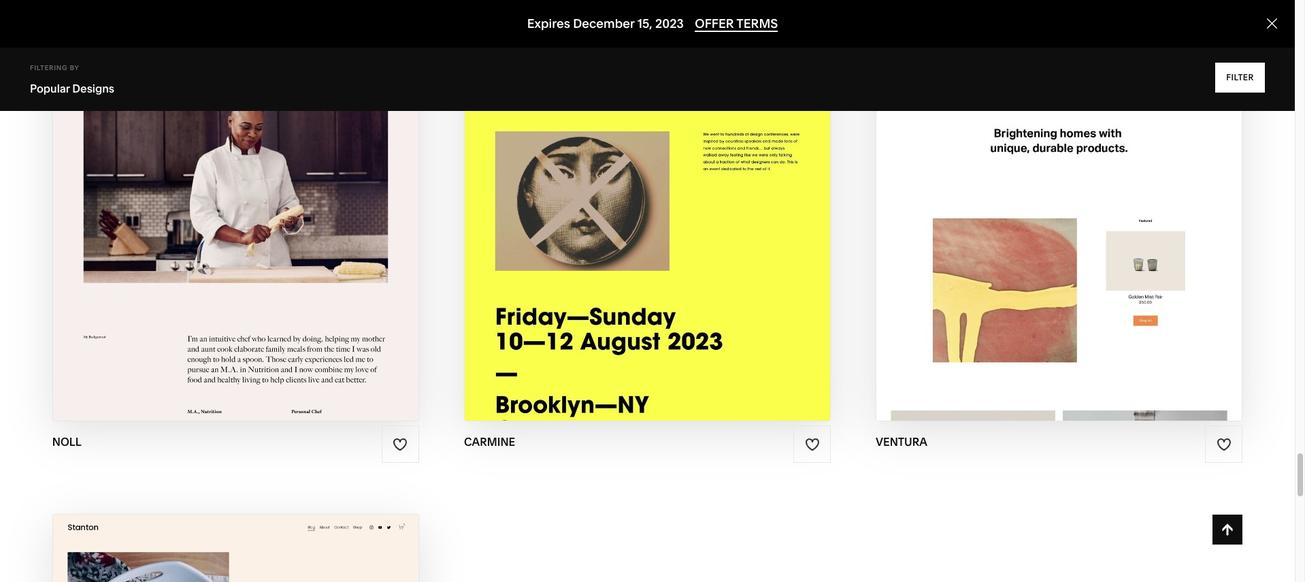 Task type: locate. For each thing, give the bounding box(es) containing it.
0 horizontal spatial start
[[169, 150, 211, 166]]

0 horizontal spatial preview
[[186, 177, 246, 193]]

1 horizontal spatial with
[[612, 150, 647, 166]]

preview noll
[[186, 177, 285, 193]]

1 horizontal spatial ventura
[[1062, 150, 1125, 166]]

0 vertical spatial ventura
[[1062, 150, 1125, 166]]

noll image
[[53, 0, 419, 421]]

carmine
[[650, 150, 713, 166], [647, 177, 711, 193], [464, 435, 516, 449]]

carmine inside "preview carmine" link
[[647, 177, 711, 193]]

ventura
[[1062, 150, 1125, 166], [876, 435, 928, 449]]

0 vertical spatial carmine
[[650, 150, 713, 166]]

noll
[[252, 150, 288, 166], [249, 177, 285, 193], [52, 435, 81, 449]]

1 horizontal spatial start
[[568, 150, 609, 166]]

1 vertical spatial ventura
[[876, 435, 928, 449]]

offer terms
[[695, 16, 778, 31]]

2 with from the left
[[612, 150, 647, 166]]

3 start from the left
[[980, 150, 1021, 166]]

filtering
[[30, 64, 68, 71]]

expires
[[527, 16, 570, 31]]

preview carmine link
[[585, 166, 711, 204]]

with
[[214, 150, 248, 166], [612, 150, 647, 166], [1024, 150, 1059, 166]]

expires december 15, 2023
[[527, 16, 684, 31]]

filtering by
[[30, 64, 79, 71]]

2 preview from the left
[[585, 177, 644, 193]]

offer
[[695, 16, 734, 31]]

start
[[169, 150, 211, 166], [568, 150, 609, 166], [980, 150, 1021, 166]]

1 vertical spatial carmine
[[647, 177, 711, 193]]

2 start from the left
[[568, 150, 609, 166]]

1 vertical spatial noll
[[249, 177, 285, 193]]

with for noll
[[214, 150, 248, 166]]

offer terms link
[[695, 16, 778, 32]]

preview down the start with noll
[[186, 177, 246, 193]]

0 vertical spatial noll
[[252, 150, 288, 166]]

3 with from the left
[[1024, 150, 1059, 166]]

start for preview noll
[[169, 150, 211, 166]]

2023
[[656, 16, 684, 31]]

1 preview from the left
[[186, 177, 246, 193]]

1 start from the left
[[169, 150, 211, 166]]

popular
[[30, 82, 70, 95]]

filter button
[[1216, 63, 1266, 93]]

with for carmine
[[612, 150, 647, 166]]

0 horizontal spatial with
[[214, 150, 248, 166]]

2 horizontal spatial start
[[980, 150, 1021, 166]]

preview down start with carmine at the top
[[585, 177, 644, 193]]

start with ventura button
[[980, 140, 1140, 177]]

start with ventura
[[980, 150, 1125, 166]]

preview
[[186, 177, 246, 193], [585, 177, 644, 193]]

0 horizontal spatial ventura
[[876, 435, 928, 449]]

preview noll link
[[186, 166, 285, 204]]

1 with from the left
[[214, 150, 248, 166]]

2 vertical spatial carmine
[[464, 435, 516, 449]]

2 horizontal spatial with
[[1024, 150, 1059, 166]]

december
[[573, 16, 635, 31]]

1 horizontal spatial preview
[[585, 177, 644, 193]]

terms
[[737, 16, 778, 31]]



Task type: describe. For each thing, give the bounding box(es) containing it.
add ventura to your favorites list image
[[1217, 437, 1232, 452]]

start for preview carmine
[[568, 150, 609, 166]]

preview carmine
[[585, 177, 711, 193]]

15,
[[638, 16, 653, 31]]

preview for preview noll
[[186, 177, 246, 193]]

filter
[[1227, 72, 1255, 82]]

add carmine to your favorites list image
[[805, 437, 820, 452]]

back to top image
[[1221, 522, 1236, 537]]

start with carmine
[[568, 150, 713, 166]]

carmine image
[[465, 0, 831, 421]]

start inside button
[[980, 150, 1021, 166]]

start with noll
[[169, 150, 288, 166]]

noll inside button
[[252, 150, 288, 166]]

designs
[[72, 82, 114, 95]]

start with carmine button
[[568, 140, 728, 177]]

start with noll button
[[169, 140, 302, 177]]

2 vertical spatial noll
[[52, 435, 81, 449]]

carmine inside start with carmine button
[[650, 150, 713, 166]]

by
[[70, 64, 79, 71]]

preview for preview carmine
[[585, 177, 644, 193]]

stanton image
[[53, 514, 419, 582]]

ventura image
[[877, 0, 1243, 421]]

with inside button
[[1024, 150, 1059, 166]]

ventura inside button
[[1062, 150, 1125, 166]]

popular designs
[[30, 82, 114, 95]]

add noll to your favorites list image
[[393, 437, 408, 452]]



Task type: vqa. For each thing, say whether or not it's contained in the screenshot.
the Preview within the preview noll link
yes



